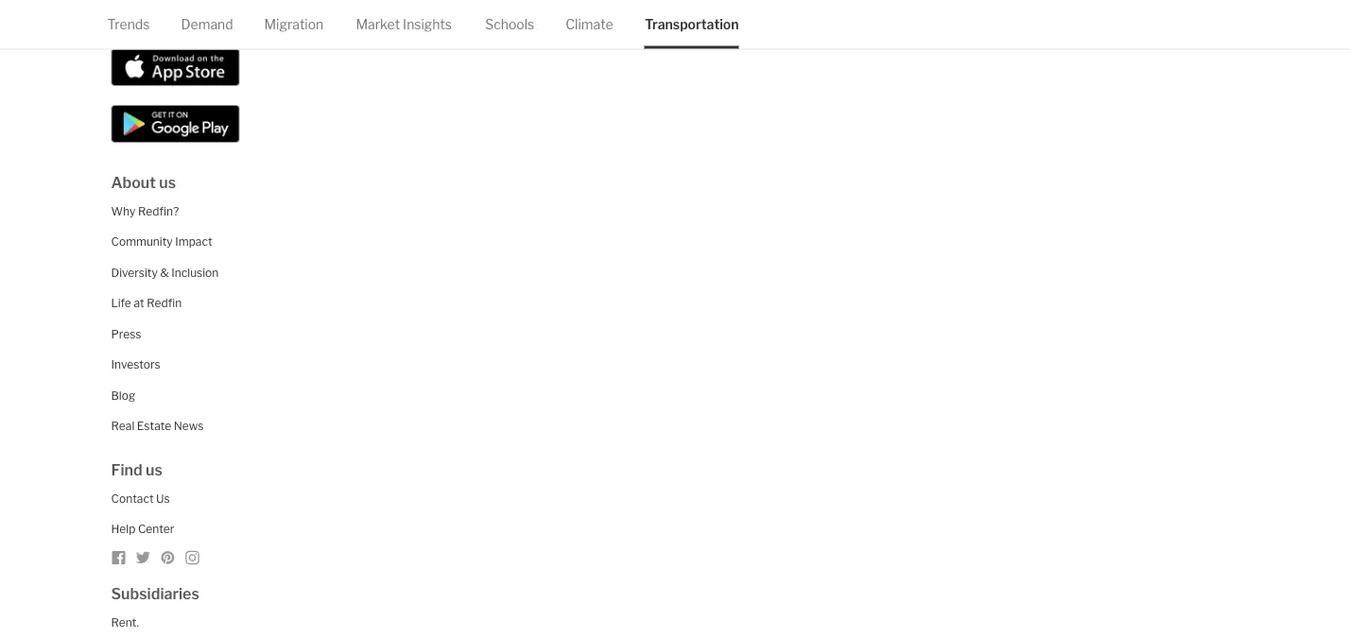 Task type: describe. For each thing, give the bounding box(es) containing it.
help
[[111, 523, 136, 536]]

contact us button
[[111, 492, 170, 506]]

life at redfin button
[[111, 297, 182, 310]]

demand link
[[181, 0, 233, 48]]

investors button
[[111, 358, 160, 372]]

transportation
[[645, 16, 739, 32]]

blog
[[111, 389, 135, 403]]

rent. button
[[111, 616, 139, 630]]

migration
[[264, 16, 324, 32]]

why redfin? button
[[111, 204, 179, 218]]

market
[[356, 16, 400, 32]]

inclusion
[[171, 266, 219, 280]]

find us
[[111, 461, 162, 479]]

migration link
[[264, 0, 324, 48]]

find for find homes faster
[[111, 18, 142, 37]]

schools link
[[485, 0, 535, 48]]

real estate news button
[[111, 420, 204, 433]]

download the redfin app on the apple app store image
[[111, 48, 240, 86]]

diversity
[[111, 266, 158, 280]]

diversity & inclusion
[[111, 266, 219, 280]]

climate
[[566, 16, 613, 32]]

diversity & inclusion button
[[111, 266, 219, 280]]

&
[[160, 266, 169, 280]]

life
[[111, 297, 131, 310]]

press button
[[111, 327, 141, 341]]

demand
[[181, 16, 233, 32]]

rent.
[[111, 616, 139, 630]]

contact
[[111, 492, 154, 506]]

why
[[111, 204, 136, 218]]

news
[[174, 420, 204, 433]]

at
[[134, 297, 144, 310]]

redfin
[[147, 297, 182, 310]]

real
[[111, 420, 135, 433]]

schools
[[485, 16, 535, 32]]

us for about us
[[159, 173, 176, 192]]

redfin twitter image
[[136, 551, 151, 566]]

help center button
[[111, 523, 174, 536]]

find homes faster
[[111, 18, 241, 37]]

help center
[[111, 523, 174, 536]]

community
[[111, 235, 173, 249]]



Task type: vqa. For each thing, say whether or not it's contained in the screenshot.
Password. Required field. 'element' on the bottom of page
no



Task type: locate. For each thing, give the bounding box(es) containing it.
find up contact
[[111, 461, 142, 479]]

redfin?
[[138, 204, 179, 218]]

transportation link
[[645, 0, 739, 48]]

us up "redfin?"
[[159, 173, 176, 192]]

center
[[138, 523, 174, 536]]

us for find us
[[146, 461, 162, 479]]

2 find from the top
[[111, 461, 142, 479]]

blog button
[[111, 389, 135, 403]]

community impact
[[111, 235, 212, 249]]

market insights
[[356, 16, 452, 32]]

trends link
[[107, 0, 150, 48]]

about us
[[111, 173, 176, 192]]

contact us
[[111, 492, 170, 506]]

faster
[[197, 18, 241, 37]]

1 find from the top
[[111, 18, 142, 37]]

why redfin?
[[111, 204, 179, 218]]

1 vertical spatial find
[[111, 461, 142, 479]]

subsidiaries
[[111, 585, 199, 603]]

real estate news
[[111, 420, 204, 433]]

investors
[[111, 358, 160, 372]]

redfin pinterest image
[[160, 551, 175, 566]]

us up the "us"
[[146, 461, 162, 479]]

us
[[159, 173, 176, 192], [146, 461, 162, 479]]

redfin instagram image
[[185, 551, 200, 566]]

find
[[111, 18, 142, 37], [111, 461, 142, 479]]

us
[[156, 492, 170, 506]]

impact
[[175, 235, 212, 249]]

press
[[111, 327, 141, 341]]

community impact button
[[111, 235, 212, 249]]

download the redfin app from the google play store image
[[111, 105, 240, 143]]

find for find us
[[111, 461, 142, 479]]

trends
[[107, 16, 150, 32]]

0 vertical spatial find
[[111, 18, 142, 37]]

0 vertical spatial us
[[159, 173, 176, 192]]

1 vertical spatial us
[[146, 461, 162, 479]]

redfin facebook image
[[111, 551, 126, 566]]

market insights link
[[356, 0, 452, 48]]

climate link
[[566, 0, 613, 48]]

about
[[111, 173, 156, 192]]

life at redfin
[[111, 297, 182, 310]]

homes
[[146, 18, 194, 37]]

find left homes
[[111, 18, 142, 37]]

insights
[[403, 16, 452, 32]]

estate
[[137, 420, 171, 433]]



